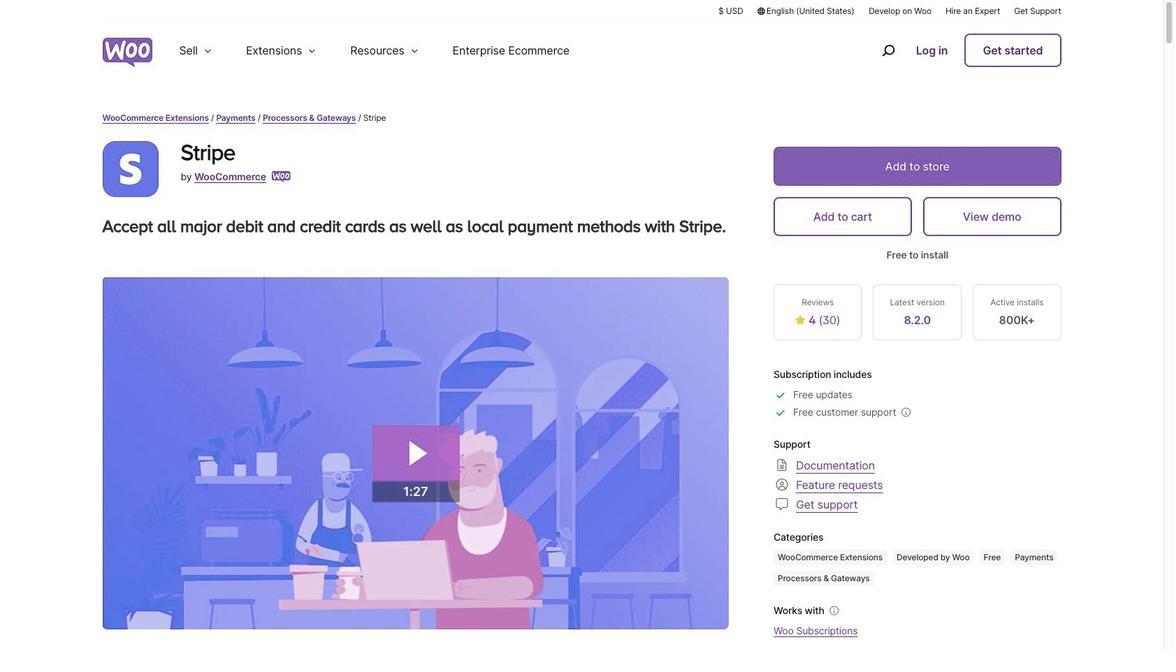 Task type: vqa. For each thing, say whether or not it's contained in the screenshot.
'Search' icon
yes



Task type: describe. For each thing, give the bounding box(es) containing it.
message image
[[774, 496, 790, 513]]

service navigation menu element
[[852, 28, 1061, 73]]

circle info image
[[827, 604, 841, 618]]

circle user image
[[774, 476, 790, 493]]

developed by woocommerce image
[[272, 171, 291, 182]]



Task type: locate. For each thing, give the bounding box(es) containing it.
search image
[[877, 39, 899, 62]]

breadcrumb element
[[102, 112, 1061, 124]]

file lines image
[[774, 457, 790, 474]]

extra information image
[[899, 406, 913, 420]]

product icon image
[[102, 141, 158, 197]]



